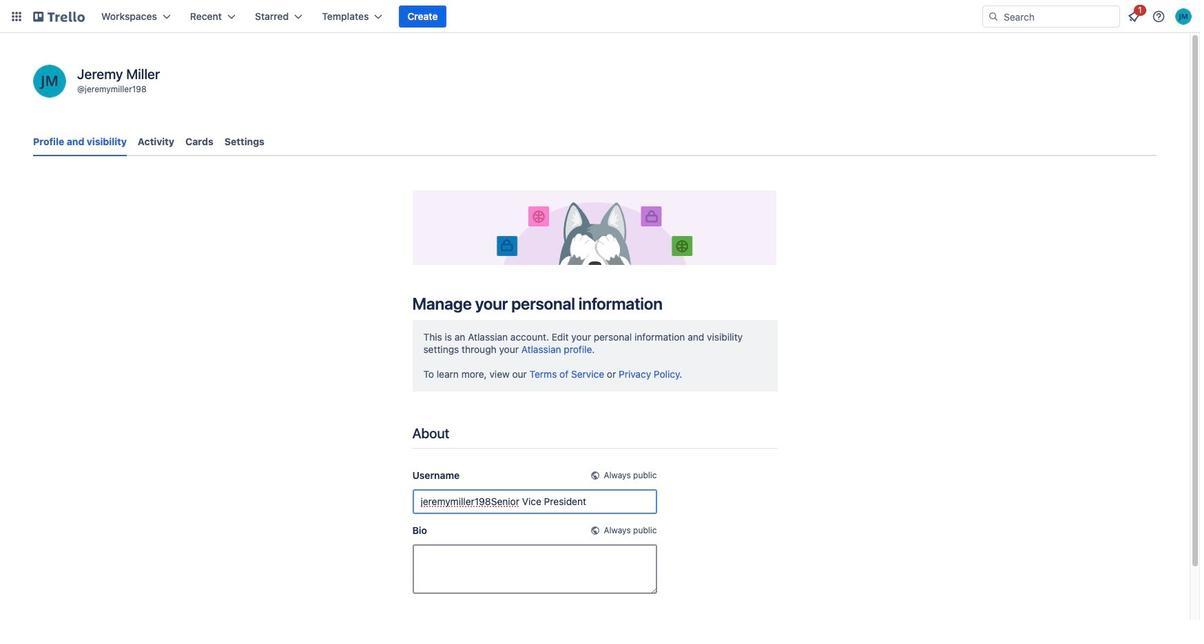 Task type: vqa. For each thing, say whether or not it's contained in the screenshot.
Jams and Jims
no



Task type: describe. For each thing, give the bounding box(es) containing it.
back to home image
[[33, 6, 85, 28]]

jeremy miller (jeremymiller198) image
[[1176, 8, 1192, 25]]

search image
[[988, 11, 999, 22]]

open information menu image
[[1152, 10, 1166, 23]]



Task type: locate. For each thing, give the bounding box(es) containing it.
None text field
[[412, 490, 657, 515]]

primary element
[[0, 0, 1201, 33]]

1 notification image
[[1126, 8, 1143, 25]]

jeremy miller (jeremymiller198) image
[[33, 65, 66, 98]]

Search field
[[999, 7, 1120, 26]]

None text field
[[412, 545, 657, 595]]



